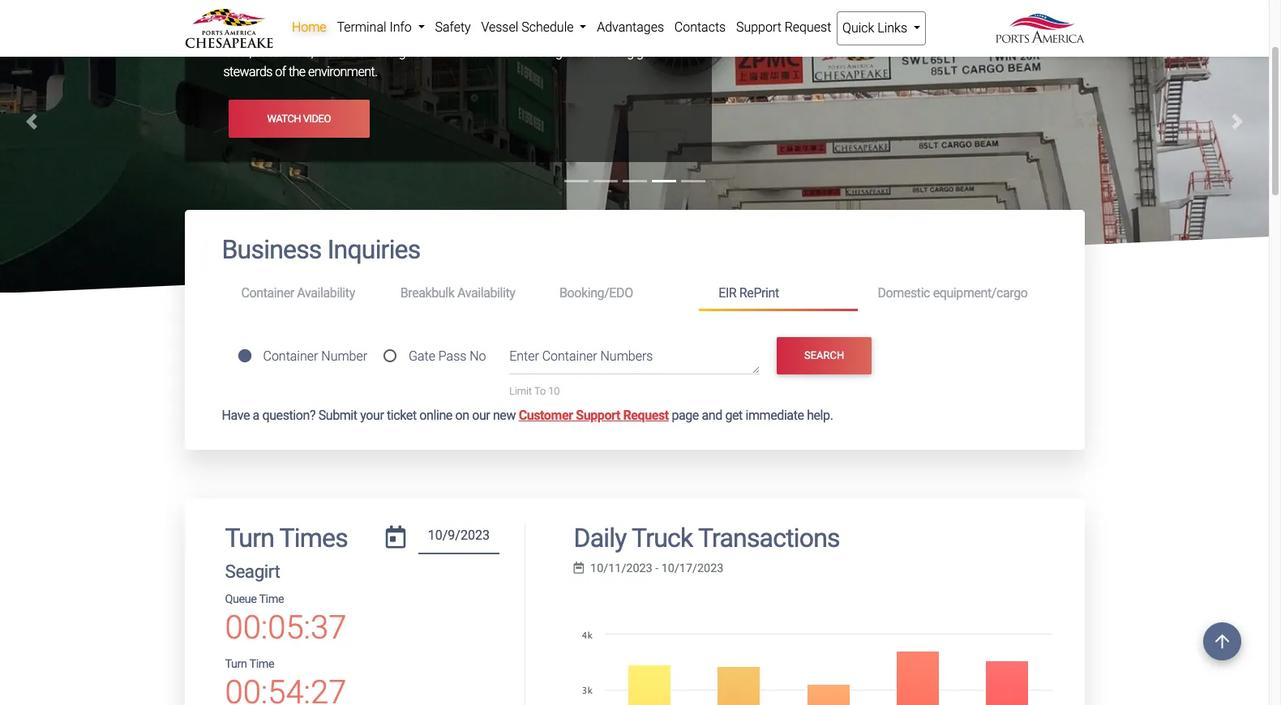 Task type: vqa. For each thing, say whether or not it's contained in the screenshot.
THE "EIR"
yes



Task type: describe. For each thing, give the bounding box(es) containing it.
gate pass no
[[409, 349, 486, 364]]

terminal info
[[337, 19, 415, 35]]

container number
[[263, 349, 368, 364]]

breakbulk availability
[[400, 286, 515, 301]]

zero
[[456, 6, 479, 21]]

stewards
[[223, 64, 272, 80]]

none text field inside 00:05:37 main content
[[418, 523, 499, 555]]

we
[[515, 6, 533, 21]]

eir
[[719, 286, 737, 301]]

10/17/2023
[[662, 562, 724, 576]]

eir reprint link
[[699, 279, 858, 311]]

employees,
[[601, 25, 661, 41]]

calendar week image
[[574, 563, 584, 575]]

availability for breakbulk availability
[[457, 286, 515, 301]]

ports
[[223, 6, 252, 21]]

eliminating
[[303, 25, 361, 41]]

gate
[[409, 349, 435, 364]]

support inside 00:05:37 main content
[[576, 408, 620, 423]]

limit
[[509, 386, 532, 398]]

turn for turn time
[[225, 658, 247, 672]]

watch
[[267, 113, 301, 125]]

time for turn time
[[249, 658, 274, 672]]

protect
[[560, 25, 598, 41]]

10
[[548, 386, 560, 398]]

00:05:37 main content
[[172, 210, 1097, 706]]

chesapeake
[[302, 6, 367, 21]]

container for container availability
[[241, 286, 294, 301]]

enter container numbers
[[509, 349, 653, 364]]

1 as from the left
[[415, 45, 428, 60]]

behavior
[[499, 25, 544, 41]]

have a question? submit your ticket online on our new customer support request page and get immediate help.
[[222, 408, 833, 423]]

daily
[[574, 523, 627, 554]]

committed
[[382, 6, 440, 21]]

vessel
[[481, 19, 519, 35]]

to left "zero"
[[443, 6, 453, 21]]

quick
[[843, 20, 875, 36]]

truck
[[632, 523, 693, 554]]

well
[[431, 45, 451, 60]]

being
[[605, 45, 634, 60]]

ports america chesapeake is committed to zero harm. we are dedicated to identifying and                         eliminating risks and reinforcing safe behavior to protect employees, labor, customers, v                         isitors and cargo as well as to honor our obligation to being good stewards of the environment.
[[223, 6, 664, 80]]

and inside 00:05:37 main content
[[702, 408, 723, 423]]

quick links link
[[837, 11, 927, 45]]

request inside 00:05:37 main content
[[623, 408, 669, 423]]

terminal info link
[[332, 11, 430, 44]]

info
[[390, 19, 412, 35]]

10/11/2023
[[591, 562, 653, 576]]

get
[[725, 408, 743, 423]]

and up the cargo
[[391, 25, 412, 41]]

1 horizontal spatial support
[[736, 19, 782, 35]]

calendar day image
[[386, 526, 406, 549]]

eir reprint
[[719, 286, 779, 301]]

inquiries
[[327, 235, 421, 266]]

container availability
[[241, 286, 355, 301]]

turn times
[[225, 523, 348, 554]]

2 as from the left
[[454, 45, 467, 60]]

reinforcing
[[414, 25, 471, 41]]

new
[[493, 408, 516, 423]]

10/11/2023 - 10/17/2023
[[591, 562, 724, 576]]

dedicated
[[555, 6, 607, 21]]

times
[[279, 523, 348, 554]]

numbers
[[601, 349, 653, 364]]

to
[[534, 386, 546, 398]]

identifying
[[223, 25, 278, 41]]

and down risks
[[359, 45, 379, 60]]

queue time 00:05:37
[[225, 593, 347, 647]]

enter
[[509, 349, 539, 364]]

turn time
[[225, 658, 274, 672]]

online
[[420, 408, 453, 423]]

safe
[[473, 25, 496, 41]]

contacts
[[675, 19, 726, 35]]

video
[[303, 113, 331, 125]]

links
[[878, 20, 908, 36]]

to down 'safe'
[[470, 45, 480, 60]]

business inquiries
[[222, 235, 421, 266]]

customer
[[519, 408, 573, 423]]



Task type: locate. For each thing, give the bounding box(es) containing it.
quick links
[[843, 20, 911, 36]]

customer support request link
[[519, 408, 669, 423]]

our inside ports america chesapeake is committed to zero harm. we are dedicated to identifying and                         eliminating risks and reinforcing safe behavior to protect employees, labor, customers, v                         isitors and cargo as well as to honor our obligation to being good stewards of the environment.
[[517, 45, 534, 60]]

-
[[656, 562, 659, 576]]

page
[[672, 408, 699, 423]]

safety link
[[430, 11, 476, 44]]

cargo
[[382, 45, 412, 60]]

our right on
[[472, 408, 490, 423]]

1 vertical spatial our
[[472, 408, 490, 423]]

to
[[443, 6, 453, 21], [610, 6, 620, 21], [547, 25, 557, 41], [470, 45, 480, 60], [592, 45, 602, 60]]

have
[[222, 408, 250, 423]]

immediate
[[746, 408, 804, 423]]

no
[[470, 349, 486, 364]]

limit to 10
[[509, 386, 560, 398]]

container left number
[[263, 349, 318, 364]]

isitors
[[325, 45, 357, 60]]

2 availability from the left
[[457, 286, 515, 301]]

reprint
[[740, 286, 779, 301]]

availability right the breakbulk
[[457, 286, 515, 301]]

advantages link
[[592, 11, 669, 44]]

support right customer
[[576, 408, 620, 423]]

our down 'behavior'
[[517, 45, 534, 60]]

None text field
[[418, 523, 499, 555]]

question?
[[262, 408, 316, 423]]

environment.
[[308, 64, 378, 80]]

on
[[455, 408, 469, 423]]

your
[[360, 408, 384, 423]]

support right contacts
[[736, 19, 782, 35]]

1 vertical spatial time
[[249, 658, 274, 672]]

availability for container availability
[[297, 286, 355, 301]]

home link
[[287, 11, 332, 44]]

queue
[[225, 593, 257, 607]]

container for container number
[[263, 349, 318, 364]]

container up 10
[[542, 349, 597, 364]]

as
[[415, 45, 428, 60], [454, 45, 467, 60]]

container availability link
[[222, 279, 381, 309]]

domestic equipment/cargo link
[[858, 279, 1048, 309]]

good
[[637, 45, 664, 60]]

0 vertical spatial turn
[[225, 523, 274, 554]]

the
[[289, 64, 305, 80]]

seagirt
[[225, 561, 280, 582]]

submit
[[318, 408, 357, 423]]

container
[[241, 286, 294, 301], [263, 349, 318, 364], [542, 349, 597, 364]]

domestic equipment/cargo
[[878, 286, 1028, 301]]

time
[[259, 593, 284, 607], [249, 658, 274, 672]]

time inside queue time 00:05:37
[[259, 593, 284, 607]]

time for queue time 00:05:37
[[259, 593, 284, 607]]

support
[[736, 19, 782, 35], [576, 408, 620, 423]]

domestic
[[878, 286, 930, 301]]

2 turn from the top
[[225, 658, 247, 672]]

and
[[280, 25, 301, 41], [391, 25, 412, 41], [359, 45, 379, 60], [702, 408, 723, 423]]

business
[[222, 235, 322, 266]]

watch video link
[[228, 100, 370, 138]]

home
[[292, 19, 327, 35]]

1 vertical spatial support
[[576, 408, 620, 423]]

support request
[[736, 19, 832, 35]]

1 horizontal spatial our
[[517, 45, 534, 60]]

1 horizontal spatial availability
[[457, 286, 515, 301]]

contacts link
[[669, 11, 731, 44]]

1 horizontal spatial request
[[785, 19, 832, 35]]

as left well on the left
[[415, 45, 428, 60]]

labor,
[[223, 45, 251, 60]]

are
[[535, 6, 552, 21]]

obligation
[[537, 45, 589, 60]]

Enter Container Numbers text field
[[509, 347, 760, 375]]

schedule
[[522, 19, 574, 35]]

safety image
[[0, 0, 1269, 442]]

search
[[805, 350, 845, 362]]

container down the business
[[241, 286, 294, 301]]

terminal
[[337, 19, 387, 35]]

0 horizontal spatial availability
[[297, 286, 355, 301]]

booking/edo link
[[540, 279, 699, 309]]

availability down the 'business inquiries'
[[297, 286, 355, 301]]

0 vertical spatial our
[[517, 45, 534, 60]]

watch video
[[267, 113, 331, 125]]

is
[[370, 6, 379, 21]]

and left the get
[[702, 408, 723, 423]]

of
[[275, 64, 286, 80]]

support request link
[[731, 11, 837, 44]]

request left page
[[623, 408, 669, 423]]

equipment/cargo
[[933, 286, 1028, 301]]

turn for turn times
[[225, 523, 274, 554]]

vessel schedule link
[[476, 11, 592, 44]]

0 horizontal spatial support
[[576, 408, 620, 423]]

risks
[[364, 25, 389, 41]]

0 vertical spatial support
[[736, 19, 782, 35]]

advantages
[[597, 19, 664, 35]]

our inside 00:05:37 main content
[[472, 408, 490, 423]]

pass
[[439, 349, 467, 364]]

booking/edo
[[560, 286, 633, 301]]

customers,
[[254, 45, 313, 60]]

turn up seagirt
[[225, 523, 274, 554]]

vessel schedule
[[481, 19, 577, 35]]

0 horizontal spatial as
[[415, 45, 428, 60]]

1 vertical spatial request
[[623, 408, 669, 423]]

00:05:37
[[225, 609, 347, 647]]

1 horizontal spatial as
[[454, 45, 467, 60]]

to up employees,
[[610, 6, 620, 21]]

breakbulk
[[400, 286, 455, 301]]

to down are
[[547, 25, 557, 41]]

search button
[[777, 337, 872, 375]]

0 horizontal spatial request
[[623, 408, 669, 423]]

number
[[321, 349, 368, 364]]

to left being
[[592, 45, 602, 60]]

0 horizontal spatial our
[[472, 408, 490, 423]]

request left "quick"
[[785, 19, 832, 35]]

ticket
[[387, 408, 417, 423]]

time right queue
[[259, 593, 284, 607]]

1 vertical spatial turn
[[225, 658, 247, 672]]

0 vertical spatial time
[[259, 593, 284, 607]]

help.
[[807, 408, 833, 423]]

go to top image
[[1204, 623, 1242, 661]]

safety
[[435, 19, 471, 35]]

and up customers,
[[280, 25, 301, 41]]

1 availability from the left
[[297, 286, 355, 301]]

turn down 00:05:37
[[225, 658, 247, 672]]

0 vertical spatial request
[[785, 19, 832, 35]]

honor
[[483, 45, 514, 60]]

as right well on the left
[[454, 45, 467, 60]]

time down 00:05:37
[[249, 658, 274, 672]]

1 turn from the top
[[225, 523, 274, 554]]

a
[[253, 408, 259, 423]]



